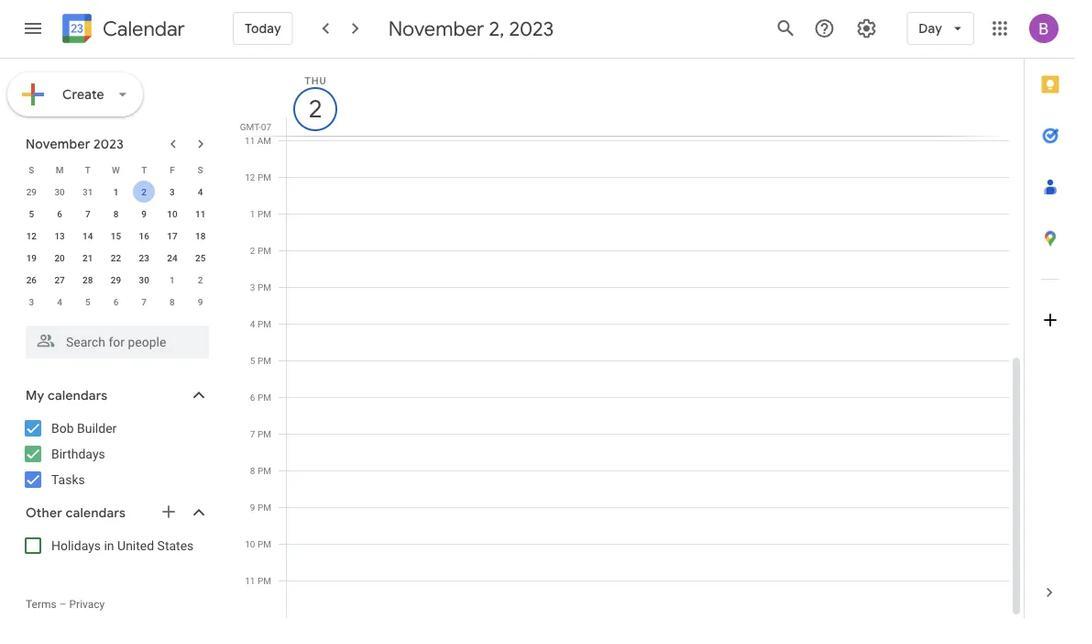 Task type: locate. For each thing, give the bounding box(es) containing it.
pm down 9 pm
[[258, 538, 271, 549]]

2023 right 2,
[[509, 16, 554, 41]]

11 down 10 pm
[[245, 575, 255, 586]]

pm up 2 pm
[[258, 208, 271, 219]]

7
[[85, 208, 90, 219], [142, 296, 147, 307], [250, 428, 255, 439]]

10 pm from the top
[[258, 502, 271, 513]]

0 horizontal spatial 2023
[[94, 136, 124, 152]]

0 vertical spatial november
[[389, 16, 485, 41]]

16 element
[[133, 225, 155, 247]]

row containing 26
[[17, 269, 215, 291]]

11 pm from the top
[[258, 538, 271, 549]]

2 vertical spatial 11
[[245, 575, 255, 586]]

november 2023
[[26, 136, 124, 152]]

5 up 6 pm on the bottom of page
[[250, 355, 255, 366]]

privacy
[[69, 598, 105, 611]]

day
[[919, 20, 943, 36]]

2023
[[509, 16, 554, 41], [94, 136, 124, 152]]

1 horizontal spatial 6
[[113, 296, 119, 307]]

october 29 element
[[20, 181, 43, 203]]

s
[[29, 164, 34, 175], [198, 164, 203, 175]]

1 vertical spatial 8
[[170, 296, 175, 307]]

8 up 15 element at the top left
[[113, 208, 119, 219]]

30 down 23
[[139, 274, 149, 285]]

3 inside 2 grid
[[250, 282, 255, 293]]

calendars
[[48, 387, 108, 403], [66, 505, 126, 521]]

2 horizontal spatial 8
[[250, 465, 255, 476]]

pm for 1 pm
[[258, 208, 271, 219]]

pm for 4 pm
[[258, 318, 271, 329]]

12 up 19
[[26, 230, 37, 241]]

2 horizontal spatial 6
[[250, 392, 255, 403]]

pm down am
[[258, 172, 271, 183]]

4 up 11 element
[[198, 186, 203, 197]]

7 inside 2 grid
[[250, 428, 255, 439]]

gmt-07
[[240, 121, 271, 132]]

1 vertical spatial 29
[[111, 274, 121, 285]]

29
[[26, 186, 37, 197], [111, 274, 121, 285]]

10
[[167, 208, 178, 219], [245, 538, 255, 549]]

0 horizontal spatial 1
[[113, 186, 119, 197]]

calendars up the in
[[66, 505, 126, 521]]

5
[[29, 208, 34, 219], [85, 296, 90, 307], [250, 355, 255, 366]]

30 down m
[[54, 186, 65, 197]]

today button
[[233, 6, 293, 50]]

3 for december 3 "element" at left
[[29, 296, 34, 307]]

1 pm from the top
[[258, 172, 271, 183]]

1 horizontal spatial 7
[[142, 296, 147, 307]]

today
[[245, 20, 281, 36]]

holidays in united states
[[51, 538, 194, 553]]

1 down w
[[113, 186, 119, 197]]

t up the october 31 element
[[85, 164, 91, 175]]

3 down 26 element
[[29, 296, 34, 307]]

3 up 10 element
[[170, 186, 175, 197]]

tab list
[[1025, 59, 1076, 567]]

calendars for my calendars
[[48, 387, 108, 403]]

5 down the october 29 element
[[29, 208, 34, 219]]

pm for 11 pm
[[258, 575, 271, 586]]

pm for 12 pm
[[258, 172, 271, 183]]

1 up 'december 8' element
[[170, 274, 175, 285]]

pm for 5 pm
[[258, 355, 271, 366]]

pm down 10 pm
[[258, 575, 271, 586]]

november up m
[[26, 136, 90, 152]]

t
[[85, 164, 91, 175], [141, 164, 147, 175]]

30 for october 30 element
[[54, 186, 65, 197]]

8 pm from the top
[[258, 428, 271, 439]]

18
[[195, 230, 206, 241]]

4 down "3 pm"
[[250, 318, 255, 329]]

12 down 11 am
[[245, 172, 255, 183]]

my calendars
[[26, 387, 108, 403]]

6 pm from the top
[[258, 355, 271, 366]]

pm for 8 pm
[[258, 465, 271, 476]]

9 up 16 element on the top
[[142, 208, 147, 219]]

3
[[170, 186, 175, 197], [250, 282, 255, 293], [29, 296, 34, 307]]

0 horizontal spatial 9
[[142, 208, 147, 219]]

2 column header
[[286, 59, 1010, 136]]

1
[[113, 186, 119, 197], [250, 208, 255, 219], [170, 274, 175, 285]]

6 up 7 pm
[[250, 392, 255, 403]]

0 horizontal spatial 10
[[167, 208, 178, 219]]

pm for 3 pm
[[258, 282, 271, 293]]

7 down 30 element
[[142, 296, 147, 307]]

12 inside november 2023 grid
[[26, 230, 37, 241]]

pm for 9 pm
[[258, 502, 271, 513]]

2 pm from the top
[[258, 208, 271, 219]]

1 horizontal spatial s
[[198, 164, 203, 175]]

2 inside cell
[[142, 186, 147, 197]]

pm down 8 pm
[[258, 502, 271, 513]]

2 horizontal spatial 1
[[250, 208, 255, 219]]

october 31 element
[[77, 181, 99, 203]]

11 inside 11 element
[[195, 208, 206, 219]]

8 down december 1 element
[[170, 296, 175, 307]]

row
[[279, 0, 1010, 618], [17, 159, 215, 181], [17, 181, 215, 203], [17, 203, 215, 225], [17, 225, 215, 247], [17, 247, 215, 269], [17, 269, 215, 291], [17, 291, 215, 313]]

calendars for other calendars
[[66, 505, 126, 521]]

23
[[139, 252, 149, 263]]

10 inside row group
[[167, 208, 178, 219]]

0 vertical spatial 5
[[29, 208, 34, 219]]

6 up the 13 element
[[57, 208, 62, 219]]

7 for 'december 7' element
[[142, 296, 147, 307]]

11 down gmt-
[[245, 135, 255, 146]]

s up the october 29 element
[[29, 164, 34, 175]]

0 horizontal spatial 4
[[57, 296, 62, 307]]

12 inside 2 grid
[[245, 172, 255, 183]]

row containing 5
[[17, 203, 215, 225]]

1 horizontal spatial 2023
[[509, 16, 554, 41]]

3 for 3 pm
[[250, 282, 255, 293]]

14
[[83, 230, 93, 241]]

4
[[198, 186, 203, 197], [57, 296, 62, 307], [250, 318, 255, 329]]

1 horizontal spatial 8
[[170, 296, 175, 307]]

14 element
[[77, 225, 99, 247]]

4 pm from the top
[[258, 282, 271, 293]]

1 vertical spatial 5
[[85, 296, 90, 307]]

9 up 10 pm
[[250, 502, 255, 513]]

11 pm
[[245, 575, 271, 586]]

calendars up bob builder
[[48, 387, 108, 403]]

my
[[26, 387, 44, 403]]

0 horizontal spatial 3
[[29, 296, 34, 307]]

pm for 10 pm
[[258, 538, 271, 549]]

row containing s
[[17, 159, 215, 181]]

am
[[257, 135, 271, 146]]

24
[[167, 252, 178, 263]]

holidays
[[51, 538, 101, 553]]

5 down 28 element
[[85, 296, 90, 307]]

7 up 8 pm
[[250, 428, 255, 439]]

2 horizontal spatial 4
[[250, 318, 255, 329]]

8 up 9 pm
[[250, 465, 255, 476]]

10 up 17
[[167, 208, 178, 219]]

None search field
[[0, 318, 227, 359]]

0 vertical spatial 29
[[26, 186, 37, 197]]

29 for 29 element
[[111, 274, 121, 285]]

30
[[54, 186, 65, 197], [139, 274, 149, 285]]

5 inside 2 grid
[[250, 355, 255, 366]]

4 inside 2 grid
[[250, 318, 255, 329]]

t up 2 cell
[[141, 164, 147, 175]]

1 horizontal spatial 4
[[198, 186, 203, 197]]

2 inside thu 2
[[308, 94, 320, 124]]

0 horizontal spatial 12
[[26, 230, 37, 241]]

9 down december 2 element
[[198, 296, 203, 307]]

0 vertical spatial 6
[[57, 208, 62, 219]]

1 vertical spatial 11
[[195, 208, 206, 219]]

12
[[245, 172, 255, 183], [26, 230, 37, 241]]

2023 up w
[[94, 136, 124, 152]]

1 inside 2 grid
[[250, 208, 255, 219]]

1 horizontal spatial 1
[[170, 274, 175, 285]]

cell
[[287, 0, 1010, 618]]

1 horizontal spatial t
[[141, 164, 147, 175]]

0 horizontal spatial s
[[29, 164, 34, 175]]

pm down 2 pm
[[258, 282, 271, 293]]

10 inside 2 grid
[[245, 538, 255, 549]]

0 vertical spatial 10
[[167, 208, 178, 219]]

pm up 8 pm
[[258, 428, 271, 439]]

pm up 6 pm on the bottom of page
[[258, 355, 271, 366]]

row group
[[17, 181, 215, 313]]

pm down 7 pm
[[258, 465, 271, 476]]

pm down 1 pm
[[258, 245, 271, 256]]

row containing 3
[[17, 291, 215, 313]]

25
[[195, 252, 206, 263]]

27 element
[[49, 269, 71, 291]]

1 horizontal spatial 5
[[85, 296, 90, 307]]

9 inside 2 grid
[[250, 502, 255, 513]]

0 vertical spatial 9
[[142, 208, 147, 219]]

0 horizontal spatial 7
[[85, 208, 90, 219]]

2 up 16 element on the top
[[142, 186, 147, 197]]

6 down 29 element
[[113, 296, 119, 307]]

2 vertical spatial 6
[[250, 392, 255, 403]]

1 horizontal spatial november
[[389, 16, 485, 41]]

1 horizontal spatial 12
[[245, 172, 255, 183]]

terms
[[26, 598, 57, 611]]

22
[[111, 252, 121, 263]]

1 vertical spatial november
[[26, 136, 90, 152]]

2 vertical spatial 7
[[250, 428, 255, 439]]

8 inside 'december 8' element
[[170, 296, 175, 307]]

2 horizontal spatial 7
[[250, 428, 255, 439]]

day button
[[907, 6, 975, 50]]

0 horizontal spatial 8
[[113, 208, 119, 219]]

pm up 7 pm
[[258, 392, 271, 403]]

october 30 element
[[49, 181, 71, 203]]

1 vertical spatial 10
[[245, 538, 255, 549]]

1 vertical spatial 2023
[[94, 136, 124, 152]]

december 3 element
[[20, 291, 43, 313]]

9 pm
[[250, 502, 271, 513]]

3 inside "element"
[[29, 296, 34, 307]]

0 horizontal spatial t
[[85, 164, 91, 175]]

november for november 2023
[[26, 136, 90, 152]]

8 inside 2 grid
[[250, 465, 255, 476]]

2 down the thu
[[308, 94, 320, 124]]

2
[[308, 94, 320, 124], [142, 186, 147, 197], [250, 245, 255, 256], [198, 274, 203, 285]]

3 up '4 pm'
[[250, 282, 255, 293]]

0 vertical spatial 30
[[54, 186, 65, 197]]

birthdays
[[51, 446, 105, 461]]

2 horizontal spatial 3
[[250, 282, 255, 293]]

november 2, 2023
[[389, 16, 554, 41]]

28 element
[[77, 269, 99, 291]]

1 horizontal spatial 3
[[170, 186, 175, 197]]

21 element
[[77, 247, 99, 269]]

11 up 18
[[195, 208, 206, 219]]

0 vertical spatial 12
[[245, 172, 255, 183]]

0 horizontal spatial november
[[26, 136, 90, 152]]

states
[[157, 538, 194, 553]]

0 vertical spatial calendars
[[48, 387, 108, 403]]

2,
[[489, 16, 505, 41]]

2 horizontal spatial 5
[[250, 355, 255, 366]]

4 down 27 element
[[57, 296, 62, 307]]

0 horizontal spatial 6
[[57, 208, 62, 219]]

0 horizontal spatial 5
[[29, 208, 34, 219]]

thu 2
[[305, 75, 327, 124]]

19 element
[[20, 247, 43, 269]]

0 horizontal spatial 29
[[26, 186, 37, 197]]

november
[[389, 16, 485, 41], [26, 136, 90, 152]]

3 pm from the top
[[258, 245, 271, 256]]

1 down 12 pm
[[250, 208, 255, 219]]

m
[[56, 164, 64, 175]]

1 horizontal spatial 30
[[139, 274, 149, 285]]

2 vertical spatial 4
[[250, 318, 255, 329]]

1 vertical spatial 7
[[142, 296, 147, 307]]

20
[[54, 252, 65, 263]]

29 for the october 29 element
[[26, 186, 37, 197]]

7 pm from the top
[[258, 392, 271, 403]]

1 vertical spatial 1
[[250, 208, 255, 219]]

0 horizontal spatial 30
[[54, 186, 65, 197]]

2 vertical spatial 3
[[29, 296, 34, 307]]

2 vertical spatial 1
[[170, 274, 175, 285]]

pm for 6 pm
[[258, 392, 271, 403]]

1 for december 1 element
[[170, 274, 175, 285]]

1 vertical spatial 3
[[250, 282, 255, 293]]

thursday, november 2 element
[[294, 88, 337, 130]]

2 vertical spatial 5
[[250, 355, 255, 366]]

2 vertical spatial 8
[[250, 465, 255, 476]]

07
[[261, 121, 271, 132]]

1 vertical spatial 30
[[139, 274, 149, 285]]

5 pm from the top
[[258, 318, 271, 329]]

9 pm from the top
[[258, 465, 271, 476]]

1 vertical spatial 9
[[198, 296, 203, 307]]

row containing 29
[[17, 181, 215, 203]]

1 horizontal spatial 29
[[111, 274, 121, 285]]

12 element
[[20, 225, 43, 247]]

terms – privacy
[[26, 598, 105, 611]]

1 horizontal spatial 9
[[198, 296, 203, 307]]

7 down the october 31 element
[[85, 208, 90, 219]]

pm up 5 pm
[[258, 318, 271, 329]]

s right f
[[198, 164, 203, 175]]

3 pm
[[250, 282, 271, 293]]

pm for 2 pm
[[258, 245, 271, 256]]

29 down 22
[[111, 274, 121, 285]]

1 vertical spatial 12
[[26, 230, 37, 241]]

26 element
[[20, 269, 43, 291]]

20 element
[[49, 247, 71, 269]]

29 left october 30 element
[[26, 186, 37, 197]]

2 horizontal spatial 9
[[250, 502, 255, 513]]

6 inside 2 grid
[[250, 392, 255, 403]]

2 down 1 pm
[[250, 245, 255, 256]]

8 for 'december 8' element
[[170, 296, 175, 307]]

23 element
[[133, 247, 155, 269]]

24 element
[[161, 247, 183, 269]]

0 vertical spatial 11
[[245, 135, 255, 146]]

1 vertical spatial 6
[[113, 296, 119, 307]]

gmt-
[[240, 121, 261, 132]]

1 vertical spatial calendars
[[66, 505, 126, 521]]

–
[[59, 598, 67, 611]]

6
[[57, 208, 62, 219], [113, 296, 119, 307], [250, 392, 255, 403]]

december 2 element
[[190, 269, 212, 291]]

10 up 11 pm
[[245, 538, 255, 549]]

november for november 2, 2023
[[389, 16, 485, 41]]

november left 2,
[[389, 16, 485, 41]]

1 vertical spatial 4
[[57, 296, 62, 307]]

pm
[[258, 172, 271, 183], [258, 208, 271, 219], [258, 245, 271, 256], [258, 282, 271, 293], [258, 318, 271, 329], [258, 355, 271, 366], [258, 392, 271, 403], [258, 428, 271, 439], [258, 465, 271, 476], [258, 502, 271, 513], [258, 538, 271, 549], [258, 575, 271, 586]]

12 pm from the top
[[258, 575, 271, 586]]

9
[[142, 208, 147, 219], [198, 296, 203, 307], [250, 502, 255, 513]]

2 vertical spatial 9
[[250, 502, 255, 513]]

4 for 4 pm
[[250, 318, 255, 329]]

18 element
[[190, 225, 212, 247]]

1 horizontal spatial 10
[[245, 538, 255, 549]]

8
[[113, 208, 119, 219], [170, 296, 175, 307], [250, 465, 255, 476]]

12 for 12
[[26, 230, 37, 241]]

11 for 11 pm
[[245, 575, 255, 586]]

11
[[245, 135, 255, 146], [195, 208, 206, 219], [245, 575, 255, 586]]

1 s from the left
[[29, 164, 34, 175]]

row containing 12
[[17, 225, 215, 247]]



Task type: describe. For each thing, give the bounding box(es) containing it.
pm for 7 pm
[[258, 428, 271, 439]]

6 for 6 pm
[[250, 392, 255, 403]]

8 for 8 pm
[[250, 465, 255, 476]]

12 for 12 pm
[[245, 172, 255, 183]]

21
[[83, 252, 93, 263]]

2 cell
[[130, 181, 158, 203]]

bob
[[51, 421, 74, 436]]

0 vertical spatial 8
[[113, 208, 119, 219]]

4 pm
[[250, 318, 271, 329]]

7 for 7 pm
[[250, 428, 255, 439]]

5 for december 5 element in the left of the page
[[85, 296, 90, 307]]

7 pm
[[250, 428, 271, 439]]

december 6 element
[[105, 291, 127, 313]]

0 vertical spatial 4
[[198, 186, 203, 197]]

11 am
[[245, 135, 271, 146]]

row containing 19
[[17, 247, 215, 269]]

other calendars button
[[4, 498, 227, 527]]

w
[[112, 164, 120, 175]]

december 4 element
[[49, 291, 71, 313]]

december 7 element
[[133, 291, 155, 313]]

december 8 element
[[161, 291, 183, 313]]

2 grid
[[235, 0, 1024, 618]]

29 element
[[105, 269, 127, 291]]

10 for 10 pm
[[245, 538, 255, 549]]

10 pm
[[245, 538, 271, 549]]

12 pm
[[245, 172, 271, 183]]

17
[[167, 230, 178, 241]]

terms link
[[26, 598, 57, 611]]

19
[[26, 252, 37, 263]]

11 element
[[190, 203, 212, 225]]

10 for 10
[[167, 208, 178, 219]]

28
[[83, 274, 93, 285]]

6 pm
[[250, 392, 271, 403]]

11 for 11
[[195, 208, 206, 219]]

0 vertical spatial 2023
[[509, 16, 554, 41]]

2 t from the left
[[141, 164, 147, 175]]

calendar element
[[59, 10, 185, 50]]

bob builder
[[51, 421, 117, 436]]

30 element
[[133, 269, 155, 291]]

2 pm
[[250, 245, 271, 256]]

16
[[139, 230, 149, 241]]

november 2023 grid
[[17, 159, 215, 313]]

support image
[[814, 17, 836, 39]]

27
[[54, 274, 65, 285]]

other
[[26, 505, 62, 521]]

6 for december 6 element
[[113, 296, 119, 307]]

my calendars list
[[4, 414, 227, 494]]

1 t from the left
[[85, 164, 91, 175]]

2 s from the left
[[198, 164, 203, 175]]

0 vertical spatial 7
[[85, 208, 90, 219]]

25 element
[[190, 247, 212, 269]]

united
[[117, 538, 154, 553]]

builder
[[77, 421, 117, 436]]

calendar heading
[[99, 16, 185, 42]]

9 for december 9 element
[[198, 296, 203, 307]]

8 pm
[[250, 465, 271, 476]]

december 5 element
[[77, 291, 99, 313]]

5 pm
[[250, 355, 271, 366]]

create
[[62, 86, 104, 102]]

15
[[111, 230, 121, 241]]

settings menu image
[[856, 17, 878, 39]]

create button
[[7, 72, 143, 116]]

2 up december 9 element
[[198, 274, 203, 285]]

5 for 5 pm
[[250, 355, 255, 366]]

1 pm
[[250, 208, 271, 219]]

4 for december 4 element
[[57, 296, 62, 307]]

Search for people text field
[[37, 326, 198, 359]]

thu
[[305, 75, 327, 86]]

tasks
[[51, 472, 85, 487]]

1 for 1 pm
[[250, 208, 255, 219]]

calendar
[[103, 16, 185, 42]]

in
[[104, 538, 114, 553]]

main drawer image
[[22, 17, 44, 39]]

11 for 11 am
[[245, 135, 255, 146]]

my calendars button
[[4, 381, 227, 410]]

privacy link
[[69, 598, 105, 611]]

13
[[54, 230, 65, 241]]

0 vertical spatial 3
[[170, 186, 175, 197]]

13 element
[[49, 225, 71, 247]]

f
[[170, 164, 175, 175]]

row group containing 29
[[17, 181, 215, 313]]

december 9 element
[[190, 291, 212, 313]]

9 for 9 pm
[[250, 502, 255, 513]]

10 element
[[161, 203, 183, 225]]

30 for 30 element
[[139, 274, 149, 285]]

31
[[83, 186, 93, 197]]

17 element
[[161, 225, 183, 247]]

15 element
[[105, 225, 127, 247]]

0 vertical spatial 1
[[113, 186, 119, 197]]

other calendars
[[26, 505, 126, 521]]

add other calendars image
[[160, 503, 178, 521]]

26
[[26, 274, 37, 285]]

22 element
[[105, 247, 127, 269]]

december 1 element
[[161, 269, 183, 291]]



Task type: vqa. For each thing, say whether or not it's contained in the screenshot.
TAKE A TOUR button
no



